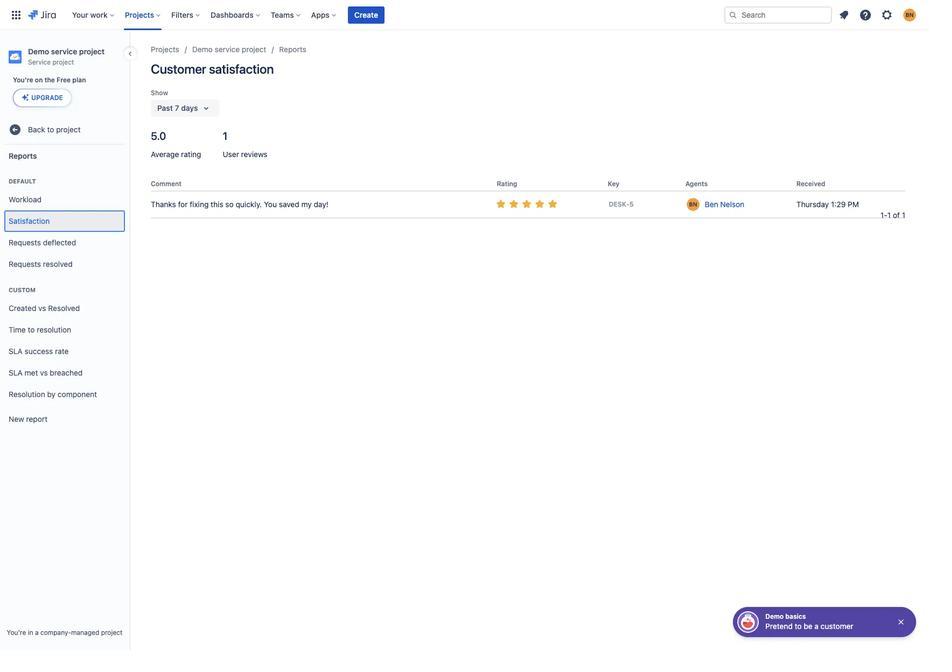 Task type: locate. For each thing, give the bounding box(es) containing it.
2 horizontal spatial to
[[795, 622, 802, 631]]

breached
[[50, 368, 83, 378]]

your
[[72, 10, 88, 19]]

to right the back
[[47, 125, 54, 134]]

vs right met
[[40, 368, 48, 378]]

1
[[223, 130, 228, 142], [888, 211, 891, 220], [902, 211, 906, 220]]

projects for projects link
[[151, 45, 179, 54]]

1 horizontal spatial service
[[215, 45, 240, 54]]

project up free
[[53, 58, 74, 66]]

teams button
[[268, 6, 305, 23]]

sla down time in the left of the page
[[9, 347, 23, 356]]

0 vertical spatial requests
[[9, 238, 41, 247]]

0 horizontal spatial service
[[51, 47, 77, 56]]

demo service project link
[[192, 43, 266, 56]]

a inside demo basics pretend to be a customer
[[815, 622, 819, 631]]

the
[[45, 76, 55, 84]]

a right the be
[[815, 622, 819, 631]]

0 vertical spatial vs
[[38, 304, 46, 313]]

requests inside requests deflected link
[[9, 238, 41, 247]]

be
[[804, 622, 813, 631]]

workload
[[9, 195, 41, 204]]

1 vertical spatial reports
[[9, 151, 37, 160]]

reports up default on the left top of page
[[9, 151, 37, 160]]

primary element
[[6, 0, 725, 30]]

to for time
[[28, 325, 35, 334]]

project
[[242, 45, 266, 54], [79, 47, 105, 56], [53, 58, 74, 66], [56, 125, 81, 134], [101, 629, 123, 637]]

demo inside demo basics pretend to be a customer
[[766, 613, 784, 621]]

1 horizontal spatial reports
[[279, 45, 306, 54]]

demo service project service project
[[28, 47, 105, 66]]

1 star filled image
[[508, 198, 521, 210]]

projects
[[125, 10, 154, 19], [151, 45, 179, 54]]

desk
[[609, 201, 627, 209]]

1 requests from the top
[[9, 238, 41, 247]]

upgrade
[[31, 94, 63, 102]]

appswitcher icon image
[[10, 8, 23, 21]]

resolution
[[9, 390, 45, 399]]

projects link
[[151, 43, 179, 56]]

1 horizontal spatial 1
[[888, 211, 891, 220]]

to inside demo basics pretend to be a customer
[[795, 622, 802, 631]]

resolution by component
[[9, 390, 97, 399]]

teams
[[271, 10, 294, 19]]

you're left 'in'
[[7, 629, 26, 637]]

sla
[[9, 347, 23, 356], [9, 368, 23, 378]]

2 sla from the top
[[9, 368, 23, 378]]

create
[[354, 10, 378, 19]]

0 horizontal spatial to
[[28, 325, 35, 334]]

service
[[28, 58, 51, 66]]

new report
[[9, 415, 48, 424]]

project up 'satisfaction'
[[242, 45, 266, 54]]

service
[[215, 45, 240, 54], [51, 47, 77, 56]]

1 horizontal spatial a
[[815, 622, 819, 631]]

1 vertical spatial vs
[[40, 368, 48, 378]]

for
[[178, 200, 188, 209]]

sla for sla met vs breached
[[9, 368, 23, 378]]

0 vertical spatial projects
[[125, 10, 154, 19]]

in
[[28, 629, 33, 637]]

success
[[25, 347, 53, 356]]

1 vertical spatial to
[[28, 325, 35, 334]]

rating
[[181, 150, 201, 159]]

created
[[9, 304, 36, 313]]

projects right work
[[125, 10, 154, 19]]

1 vertical spatial projects
[[151, 45, 179, 54]]

average
[[151, 150, 179, 159]]

sla left met
[[9, 368, 23, 378]]

4 star filled image
[[547, 198, 560, 210]]

a
[[815, 622, 819, 631], [35, 629, 39, 637]]

to inside group
[[28, 325, 35, 334]]

requests inside requests resolved link
[[9, 260, 41, 269]]

default
[[9, 178, 36, 185]]

2 horizontal spatial 1
[[902, 211, 906, 220]]

demo for demo service project service project
[[28, 47, 49, 56]]

to
[[47, 125, 54, 134], [28, 325, 35, 334], [795, 622, 802, 631]]

your work button
[[69, 6, 118, 23]]

2 vertical spatial to
[[795, 622, 802, 631]]

3 star filled image
[[534, 198, 547, 210]]

demo up the customer satisfaction at top left
[[192, 45, 213, 54]]

1 vertical spatial requests
[[9, 260, 41, 269]]

demo up service
[[28, 47, 49, 56]]

to right time in the left of the page
[[28, 325, 35, 334]]

0 vertical spatial sla
[[9, 347, 23, 356]]

1 left of
[[888, 211, 891, 220]]

0 horizontal spatial demo
[[28, 47, 49, 56]]

project up plan
[[79, 47, 105, 56]]

requests resolved
[[9, 260, 73, 269]]

past
[[157, 103, 173, 113]]

5
[[630, 201, 634, 209]]

thanks for fixing this so quickly. you saved my day!
[[151, 200, 329, 209]]

reports
[[279, 45, 306, 54], [9, 151, 37, 160]]

2 requests from the top
[[9, 260, 41, 269]]

back to project link
[[4, 119, 125, 141]]

a right 'in'
[[35, 629, 39, 637]]

1 horizontal spatial to
[[47, 125, 54, 134]]

1 right of
[[902, 211, 906, 220]]

resolved
[[43, 260, 73, 269]]

to left the be
[[795, 622, 802, 631]]

projects inside dropdown button
[[125, 10, 154, 19]]

1 horizontal spatial demo
[[192, 45, 213, 54]]

you're left the on
[[13, 76, 33, 84]]

service up 'satisfaction'
[[215, 45, 240, 54]]

0 horizontal spatial 1
[[223, 130, 228, 142]]

workload link
[[4, 189, 125, 211]]

demo for demo basics pretend to be a customer
[[766, 613, 784, 621]]

jira image
[[28, 8, 56, 21], [28, 8, 56, 21]]

0 vertical spatial to
[[47, 125, 54, 134]]

quickly.
[[236, 200, 262, 209]]

user
[[223, 150, 239, 159]]

resolution by component link
[[4, 384, 125, 406]]

project inside "back to project" 'link'
[[56, 125, 81, 134]]

demo service project
[[192, 45, 266, 54]]

thanks
[[151, 200, 176, 209]]

satisfaction
[[209, 61, 274, 77]]

sla met vs breached
[[9, 368, 83, 378]]

service up free
[[51, 47, 77, 56]]

project right the back
[[56, 125, 81, 134]]

ben
[[705, 200, 719, 209]]

received
[[797, 180, 826, 188]]

you're for you're on the free plan
[[13, 76, 33, 84]]

project inside demo service project link
[[242, 45, 266, 54]]

days
[[181, 103, 198, 113]]

rating
[[497, 180, 517, 188]]

time to resolution
[[9, 325, 71, 334]]

2 star filled image
[[521, 198, 534, 210]]

1 user reviews
[[223, 130, 268, 159]]

ben nelson link
[[701, 199, 749, 210]]

reports link
[[279, 43, 306, 56]]

projects up customer
[[151, 45, 179, 54]]

sla met vs breached link
[[4, 363, 125, 384]]

requests down the satisfaction
[[9, 238, 41, 247]]

1 vertical spatial sla
[[9, 368, 23, 378]]

7
[[175, 103, 179, 113]]

1 up the user
[[223, 130, 228, 142]]

requests up 'custom'
[[9, 260, 41, 269]]

vs right created
[[38, 304, 46, 313]]

0 vertical spatial you're
[[13, 76, 33, 84]]

agents
[[686, 180, 708, 188]]

banner
[[0, 0, 929, 30]]

service inside demo service project service project
[[51, 47, 77, 56]]

key
[[608, 180, 620, 188]]

demo
[[192, 45, 213, 54], [28, 47, 49, 56], [766, 613, 784, 621]]

demo inside demo service project service project
[[28, 47, 49, 56]]

reports down teams popup button on the top left of the page
[[279, 45, 306, 54]]

you're on the free plan
[[13, 76, 86, 84]]

component
[[58, 390, 97, 399]]

you're for you're in a company-managed project
[[7, 629, 26, 637]]

requests
[[9, 238, 41, 247], [9, 260, 41, 269]]

work
[[90, 10, 108, 19]]

thursday 1:29 pm
[[797, 200, 859, 209]]

1 vertical spatial you're
[[7, 629, 26, 637]]

show
[[151, 89, 168, 97]]

demo up pretend
[[766, 613, 784, 621]]

projects for projects dropdown button
[[125, 10, 154, 19]]

past 7 days
[[157, 103, 198, 113]]

your profile and settings image
[[904, 8, 916, 21]]

project for back to project
[[56, 125, 81, 134]]

1 sla from the top
[[9, 347, 23, 356]]

2 horizontal spatial demo
[[766, 613, 784, 621]]

to inside 'link'
[[47, 125, 54, 134]]



Task type: describe. For each thing, give the bounding box(es) containing it.
free
[[57, 76, 71, 84]]

saved
[[279, 200, 299, 209]]

upgrade button
[[13, 90, 71, 107]]

project right managed
[[101, 629, 123, 637]]

project for demo service project
[[242, 45, 266, 54]]

sla for sla success rate
[[9, 347, 23, 356]]

satisfaction link
[[4, 211, 125, 232]]

requests for requests resolved
[[9, 260, 41, 269]]

help image
[[859, 8, 872, 21]]

reviews
[[241, 150, 268, 159]]

apps button
[[308, 6, 340, 23]]

on
[[35, 76, 43, 84]]

time to resolution link
[[4, 320, 125, 341]]

you're in a company-managed project
[[7, 629, 123, 637]]

customer
[[151, 61, 206, 77]]

thursday
[[797, 200, 829, 209]]

customer satisfaction
[[151, 61, 274, 77]]

desk - 5
[[609, 201, 634, 209]]

custom group
[[4, 275, 125, 409]]

demo for demo service project
[[192, 45, 213, 54]]

0 star filled image
[[495, 198, 508, 210]]

comment
[[151, 180, 182, 188]]

5.0
[[151, 130, 166, 142]]

managed
[[71, 629, 99, 637]]

report
[[26, 415, 48, 424]]

1 inside 1 user reviews
[[223, 130, 228, 142]]

requests resolved link
[[4, 254, 125, 275]]

banner containing your work
[[0, 0, 929, 30]]

resolution
[[37, 325, 71, 334]]

projects button
[[122, 6, 165, 23]]

rate
[[55, 347, 69, 356]]

you
[[264, 200, 277, 209]]

0 horizontal spatial a
[[35, 629, 39, 637]]

back to project
[[28, 125, 81, 134]]

sla success rate link
[[4, 341, 125, 363]]

of
[[893, 211, 900, 220]]

dashboards
[[211, 10, 254, 19]]

search image
[[729, 11, 738, 19]]

requests deflected link
[[4, 232, 125, 254]]

day!
[[314, 200, 329, 209]]

create button
[[348, 6, 385, 23]]

apps
[[311, 10, 330, 19]]

my
[[301, 200, 312, 209]]

close image
[[897, 619, 906, 627]]

Search field
[[725, 6, 832, 23]]

resolved
[[48, 304, 80, 313]]

fixing
[[190, 200, 209, 209]]

by
[[47, 390, 56, 399]]

satisfaction
[[9, 216, 50, 226]]

pm
[[848, 200, 859, 209]]

created vs resolved link
[[4, 298, 125, 320]]

to for back
[[47, 125, 54, 134]]

sla success rate
[[9, 347, 69, 356]]

filters
[[171, 10, 193, 19]]

1-1 of 1
[[881, 211, 906, 220]]

your work
[[72, 10, 108, 19]]

new report link
[[4, 409, 125, 431]]

so
[[225, 200, 234, 209]]

past 7 days button
[[151, 100, 219, 117]]

new
[[9, 415, 24, 424]]

demo basics pretend to be a customer
[[766, 613, 854, 631]]

project for demo service project service project
[[79, 47, 105, 56]]

requests for requests deflected
[[9, 238, 41, 247]]

created vs resolved
[[9, 304, 80, 313]]

back
[[28, 125, 45, 134]]

0 horizontal spatial reports
[[9, 151, 37, 160]]

settings image
[[881, 8, 894, 21]]

requests deflected
[[9, 238, 76, 247]]

-
[[627, 201, 630, 209]]

time
[[9, 325, 26, 334]]

service for demo service project
[[215, 45, 240, 54]]

custom
[[9, 287, 36, 294]]

notifications image
[[838, 8, 851, 21]]

filters button
[[168, 6, 204, 23]]

basics
[[786, 613, 806, 621]]

customer
[[821, 622, 854, 631]]

deflected
[[43, 238, 76, 247]]

service for demo service project service project
[[51, 47, 77, 56]]

0 vertical spatial reports
[[279, 45, 306, 54]]

dashboards button
[[207, 6, 264, 23]]

plan
[[72, 76, 86, 84]]

this
[[211, 200, 223, 209]]

company-
[[40, 629, 71, 637]]

ben nelson
[[705, 200, 745, 209]]

nelson
[[721, 200, 745, 209]]

default group
[[4, 167, 125, 279]]

average rating
[[151, 150, 201, 159]]



Task type: vqa. For each thing, say whether or not it's contained in the screenshot.
the middle to
yes



